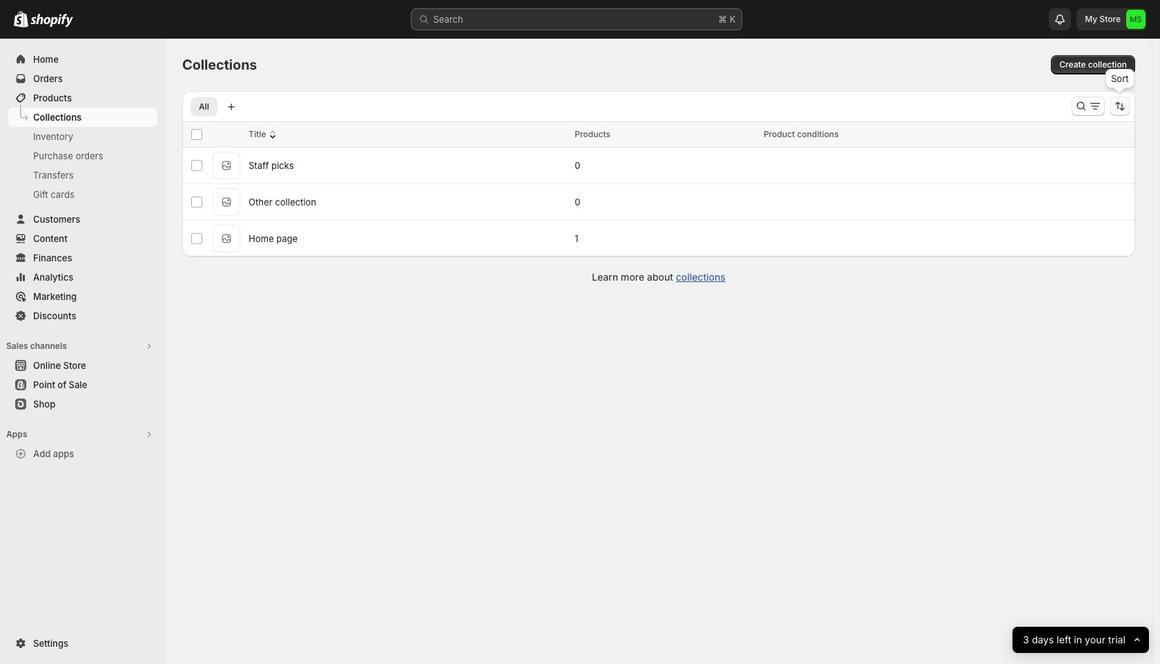 Task type: locate. For each thing, give the bounding box(es) containing it.
1 horizontal spatial shopify image
[[30, 14, 73, 28]]

shopify image
[[14, 11, 28, 28], [30, 14, 73, 28]]

tooltip
[[1106, 69, 1134, 88]]

my store image
[[1126, 10, 1146, 29]]



Task type: describe. For each thing, give the bounding box(es) containing it.
0 horizontal spatial shopify image
[[14, 11, 28, 28]]



Task type: vqa. For each thing, say whether or not it's contained in the screenshot.
text field
no



